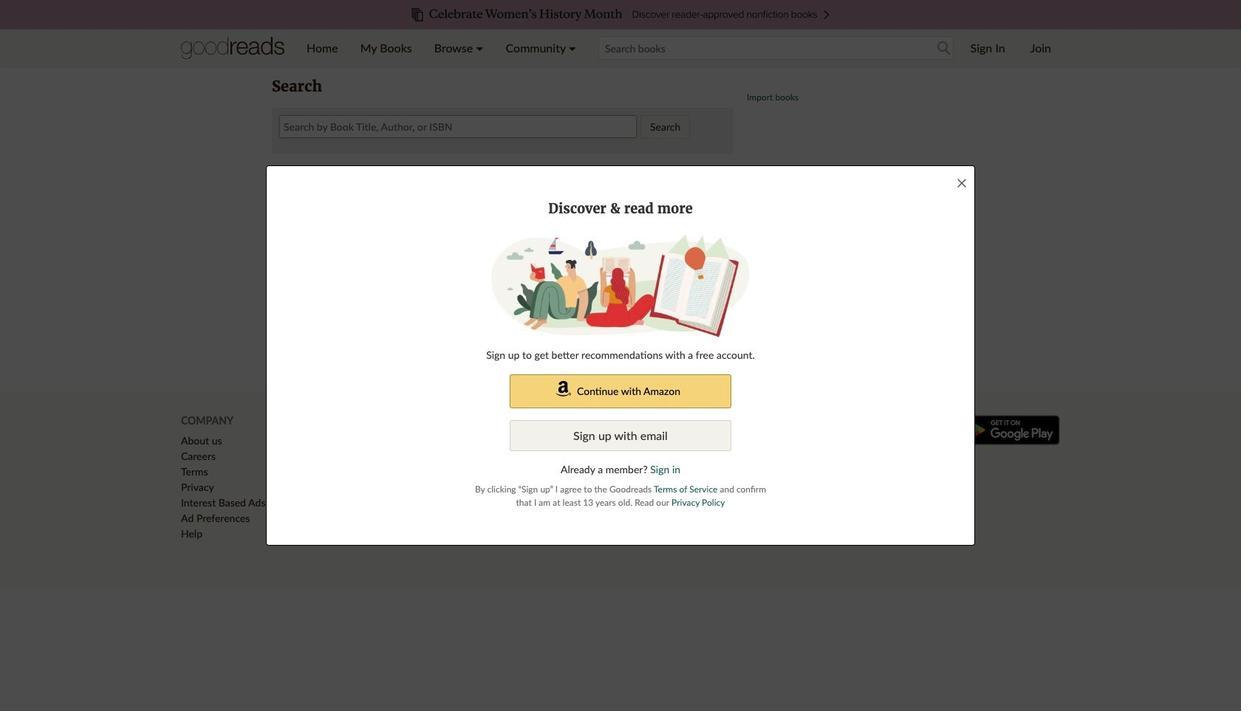 Task type: locate. For each thing, give the bounding box(es) containing it.
goodreads on twitter image
[[510, 433, 532, 455]]

celebrate women's history month with new nonfiction image
[[30, 0, 1212, 30]]

goodreads on linkedin image
[[568, 433, 590, 455]]

menu
[[296, 30, 587, 67]]

Search by Book Title, Author, or ISBN text field
[[279, 115, 637, 138]]

None submit
[[641, 115, 690, 139]]



Task type: describe. For each thing, give the bounding box(es) containing it.
Search books text field
[[599, 36, 954, 60]]

dismiss image
[[956, 177, 968, 189]]

Search for books to add to your shelves search field
[[599, 36, 954, 60]]

download app for android image
[[961, 415, 1060, 446]]

goodreads on instagram image
[[540, 433, 562, 455]]



Task type: vqa. For each thing, say whether or not it's contained in the screenshot.
Search books text field
yes



